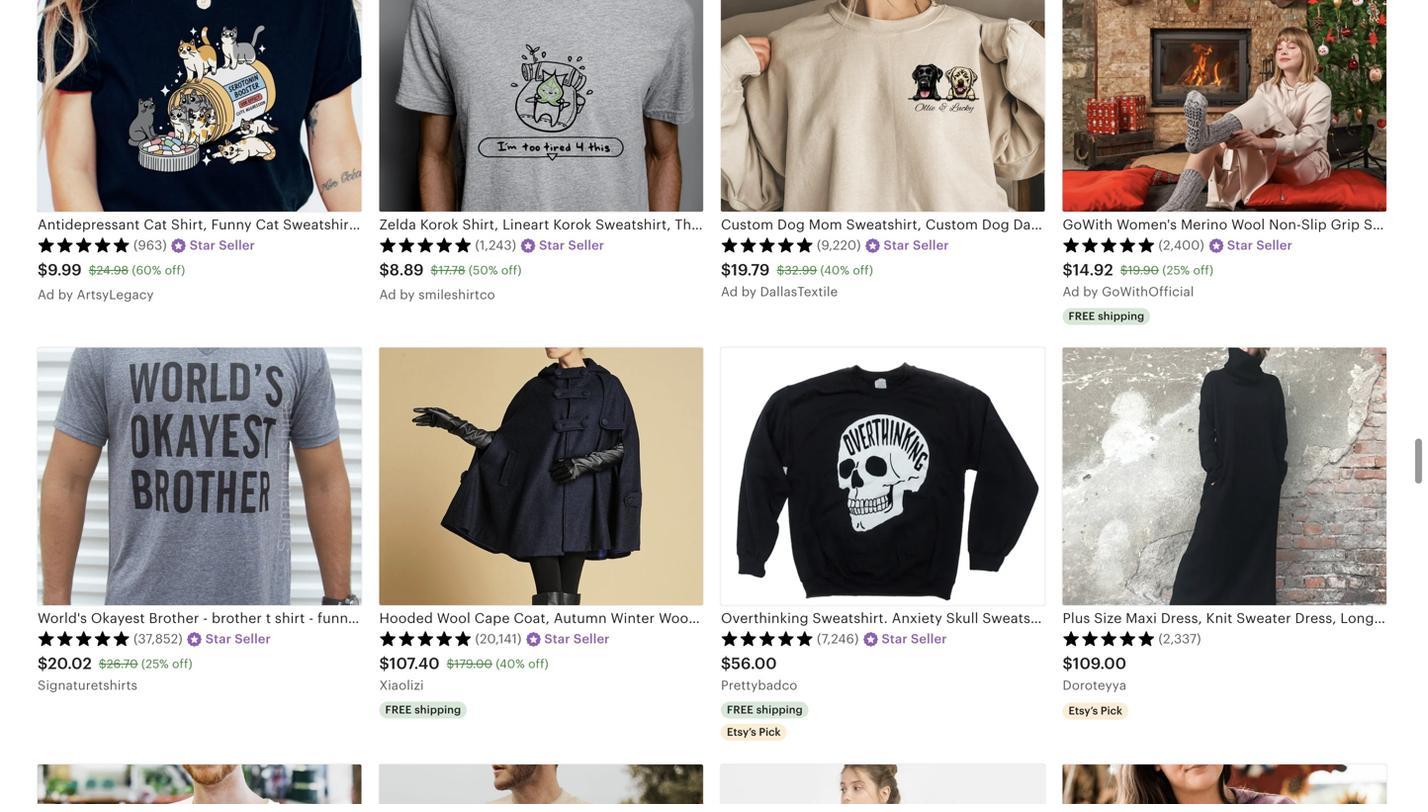 Task type: describe. For each thing, give the bounding box(es) containing it.
seller for 14.92
[[1257, 238, 1293, 253]]

free shipping for 107.40
[[385, 704, 461, 716]]

d inside $ 14.92 $ 19.90 (25% off) a d b y gowithofficial
[[1072, 284, 1080, 299]]

5 out of 5 stars image for 107.40
[[379, 630, 472, 646]]

free inside the free shipping etsy's pick
[[727, 704, 754, 716]]

(2,337)
[[1159, 632, 1202, 647]]

$ 56.00 prettybadco
[[721, 655, 798, 693]]

a down $ 8.89 $ 17.78 (50% off)
[[379, 287, 388, 302]]

seller for 20.02
[[235, 632, 271, 647]]

star seller for 8.89
[[539, 238, 605, 253]]

zelda korok shirt, lineart korok sweatshirt, the legend of zelda, hyrule shirt, gamer shirt, tears of the kingdom, hylia shirt, unisex image
[[379, 0, 703, 211]]

56.00
[[731, 655, 777, 673]]

xiaolizi
[[379, 678, 424, 693]]

antidepressant cat shirt, funny cat sweatshirt, cat mom sweater, cat lover gift, cat owner gift, therapist shirt, mental health matter shirt image
[[38, 0, 362, 211]]

smileshirtco
[[419, 287, 495, 302]]

(50%
[[469, 264, 498, 277]]

179.00
[[454, 657, 493, 671]]

star seller for 14.92
[[1227, 238, 1293, 253]]

(20,141)
[[475, 632, 522, 647]]

$ 8.89 $ 17.78 (50% off)
[[379, 261, 522, 279]]

etsy's pick
[[1069, 705, 1123, 717]]

shipping for 107.40
[[415, 704, 461, 716]]

the
[[1235, 610, 1261, 626]]

y inside $ 19.79 $ 32.99 (40% off) a d b y dallastextile
[[750, 284, 757, 299]]

$ 19.79 $ 32.99 (40% off) a d b y dallastextile
[[721, 261, 873, 299]]

seller for 107.40
[[574, 632, 610, 647]]

19.90
[[1128, 264, 1159, 277]]

d inside $ 19.79 $ 32.99 (40% off) a d b y dallastextile
[[730, 284, 738, 299]]

1 sweatshirt. from the left
[[813, 610, 888, 626]]

cat pun t-shirt. i knead you kneading cat short sleeve graphic tee. kitty biscuits animal pun shirt. image
[[38, 765, 362, 804]]

overthinking sweatshirt. anxiety skull sweatshirt. mental health crewneck. the original image
[[721, 348, 1045, 605]]

wolf tank top for women animal shirt gift for her summer racerback tank top cute screenprint top for girl birthday graphic tee image
[[721, 765, 1045, 804]]

(60%
[[132, 264, 162, 277]]

overthinking sweatshirt. anxiety skull sweatshirt. mental health crewneck. the original
[[721, 610, 1333, 626]]

etsy's inside the free shipping etsy's pick
[[727, 726, 756, 739]]

off) for 14.92
[[1193, 264, 1214, 277]]

5 out of 5 stars image for 8.89
[[379, 237, 472, 253]]

9.99
[[48, 261, 82, 279]]

star for 20.02
[[205, 632, 231, 647]]

(2,400)
[[1159, 238, 1205, 253]]

20.02
[[48, 655, 92, 673]]

17.78
[[439, 264, 465, 277]]

gowith women's merino wool non-slip grip socks | thermal warm cozy comfy slipper socks | hospital socks | gift for her | model: 2043 image
[[1063, 0, 1387, 211]]

5 out of 5 stars image for 14.92
[[1063, 237, 1156, 253]]

seller for 8.89
[[568, 238, 605, 253]]

star seller for 9.99
[[190, 238, 255, 253]]

0 vertical spatial pick
[[1101, 705, 1123, 717]]

2 sweatshirt. from the left
[[983, 610, 1058, 626]]

14.92
[[1073, 261, 1114, 279]]

gowithofficial
[[1102, 284, 1194, 299]]

y inside $ 14.92 $ 19.90 (25% off) a d b y gowithofficial
[[1091, 284, 1099, 299]]

anxiety
[[892, 610, 943, 626]]

$ inside $ 9.99 $ 24.98 (60% off)
[[89, 264, 96, 277]]

star seller for 107.40
[[544, 632, 610, 647]]

(25% for 20.02
[[141, 657, 169, 671]]

a inside $ 19.79 $ 32.99 (40% off) a d b y dallastextile
[[721, 284, 730, 299]]

star seller down anxiety
[[882, 632, 947, 647]]

(1,243)
[[475, 238, 516, 253]]

y down 8.89
[[408, 287, 415, 302]]

star seller for 19.79
[[884, 238, 949, 253]]

1 horizontal spatial etsy's
[[1069, 705, 1098, 717]]

d down 9.99
[[46, 287, 55, 302]]

5 out of 5 stars image for 9.99
[[38, 237, 131, 253]]

b down 8.89
[[400, 287, 408, 302]]

off) for 8.89
[[501, 264, 522, 277]]

b down 9.99
[[58, 287, 66, 302]]

off) for 107.40
[[528, 657, 549, 671]]

free shipping for 14.92
[[1069, 310, 1145, 323]]

(25% for 14.92
[[1163, 264, 1190, 277]]

free shipping etsy's pick
[[727, 704, 803, 739]]

shipping inside the free shipping etsy's pick
[[756, 704, 803, 716]]



Task type: locate. For each thing, give the bounding box(es) containing it.
0 horizontal spatial shipping
[[415, 704, 461, 716]]

sweatshirt. right skull
[[983, 610, 1058, 626]]

original
[[1265, 610, 1333, 626]]

5 out of 5 stars image up the 19.79
[[721, 237, 814, 253]]

5 out of 5 stars image
[[38, 237, 131, 253], [379, 237, 472, 253], [721, 237, 814, 253], [1063, 237, 1156, 253], [38, 630, 131, 646], [379, 630, 472, 646], [721, 630, 814, 646], [1063, 630, 1156, 646]]

1 vertical spatial pick
[[759, 726, 781, 739]]

(40%
[[821, 264, 850, 277], [496, 657, 525, 671]]

signaturetshirts
[[38, 678, 138, 693]]

star right (9,220)
[[884, 238, 910, 253]]

star right (37,852)
[[205, 632, 231, 647]]

off) inside $ 14.92 $ 19.90 (25% off) a d b y gowithofficial
[[1193, 264, 1214, 277]]

star seller
[[190, 238, 255, 253], [539, 238, 605, 253], [884, 238, 949, 253], [1227, 238, 1293, 253], [205, 632, 271, 647], [544, 632, 610, 647], [882, 632, 947, 647]]

off) down (37,852)
[[172, 657, 193, 671]]

world's okayest brother - brother t shirt - funny gift for brother- fathers day gift for brother - birthday gift -soft v neck mens tee shirt image
[[38, 348, 362, 605]]

5 out of 5 stars image up 9.99
[[38, 237, 131, 253]]

107.40
[[390, 655, 440, 673]]

0 horizontal spatial (40%
[[496, 657, 525, 671]]

$ inside $ 56.00 prettybadco
[[721, 655, 731, 673]]

dallastextile
[[760, 284, 838, 299]]

d down the 19.79
[[730, 284, 738, 299]]

shipping down xiaolizi
[[415, 704, 461, 716]]

(40% down (9,220)
[[821, 264, 850, 277]]

off) right 179.00
[[528, 657, 549, 671]]

(25% down (37,852)
[[141, 657, 169, 671]]

star for 19.79
[[884, 238, 910, 253]]

star seller right (1,243) on the top left
[[539, 238, 605, 253]]

etsy's down prettybadco
[[727, 726, 756, 739]]

1 vertical spatial free shipping
[[385, 704, 461, 716]]

d down 14.92
[[1072, 284, 1080, 299]]

plus size maxi dress, knit sweater dress, long maxi dress, winter maxi dress, women dress, elegant dress, black dress, bohemian clothing image
[[1063, 348, 1387, 605]]

(7,246)
[[817, 632, 859, 647]]

free for 107.40
[[385, 704, 412, 716]]

19.79
[[731, 261, 770, 279]]

etsy's
[[1069, 705, 1098, 717], [727, 726, 756, 739]]

free shipping down xiaolizi
[[385, 704, 461, 716]]

star seller right (963)
[[190, 238, 255, 253]]

0 horizontal spatial etsy's
[[727, 726, 756, 739]]

1 horizontal spatial free
[[727, 704, 754, 716]]

1 horizontal spatial free shipping
[[1069, 310, 1145, 323]]

seller right (2,400)
[[1257, 238, 1293, 253]]

0 vertical spatial (40%
[[821, 264, 850, 277]]

1 horizontal spatial shipping
[[756, 704, 803, 716]]

0 horizontal spatial pick
[[759, 726, 781, 739]]

off) right (60%
[[165, 264, 185, 277]]

32.99
[[785, 264, 817, 277]]

26.70
[[107, 657, 138, 671]]

off) inside $ 9.99 $ 24.98 (60% off)
[[165, 264, 185, 277]]

star right (963)
[[190, 238, 216, 253]]

pick
[[1101, 705, 1123, 717], [759, 726, 781, 739]]

free down 14.92
[[1069, 310, 1095, 323]]

seller right (963)
[[219, 238, 255, 253]]

5 out of 5 stars image up 8.89
[[379, 237, 472, 253]]

5 out of 5 stars image up 14.92
[[1063, 237, 1156, 253]]

off) inside $ 20.02 $ 26.70 (25% off) signaturetshirts
[[172, 657, 193, 671]]

a inside $ 14.92 $ 19.90 (25% off) a d b y gowithofficial
[[1063, 284, 1072, 299]]

etsy's down doroteyya
[[1069, 705, 1098, 717]]

$ 109.00 doroteyya
[[1063, 655, 1127, 693]]

b inside $ 14.92 $ 19.90 (25% off) a d b y gowithofficial
[[1083, 284, 1092, 299]]

y
[[750, 284, 757, 299], [1091, 284, 1099, 299], [66, 287, 73, 302], [408, 287, 415, 302]]

(25%
[[1163, 264, 1190, 277], [141, 657, 169, 671]]

5 out of 5 stars image up 20.02
[[38, 630, 131, 646]]

2 horizontal spatial shipping
[[1098, 310, 1145, 323]]

shipping for 14.92
[[1098, 310, 1145, 323]]

pick inside the free shipping etsy's pick
[[759, 726, 781, 739]]

star
[[190, 238, 216, 253], [539, 238, 565, 253], [884, 238, 910, 253], [1227, 238, 1253, 253], [205, 632, 231, 647], [544, 632, 570, 647], [882, 632, 908, 647]]

crewneck.
[[1159, 610, 1231, 626]]

star for 14.92
[[1227, 238, 1253, 253]]

1 vertical spatial (40%
[[496, 657, 525, 671]]

5 out of 5 stars image up the 107.40
[[379, 630, 472, 646]]

$ inside $ 109.00 doroteyya
[[1063, 655, 1073, 673]]

off) for 9.99
[[165, 264, 185, 277]]

star for 9.99
[[190, 238, 216, 253]]

$ 14.92 $ 19.90 (25% off) a d b y gowithofficial
[[1063, 261, 1214, 299]]

y down 14.92
[[1091, 284, 1099, 299]]

star seller right (20,141)
[[544, 632, 610, 647]]

1 horizontal spatial (40%
[[821, 264, 850, 277]]

seller for 9.99
[[219, 238, 255, 253]]

pick down doroteyya
[[1101, 705, 1123, 717]]

(40% for 19.79
[[821, 264, 850, 277]]

(25% inside $ 14.92 $ 19.90 (25% off) a d b y gowithofficial
[[1163, 264, 1190, 277]]

skull
[[946, 610, 979, 626]]

star seller right (37,852)
[[205, 632, 271, 647]]

shipping
[[1098, 310, 1145, 323], [415, 704, 461, 716], [756, 704, 803, 716]]

0 vertical spatial (25%
[[1163, 264, 1190, 277]]

$ inside $ 8.89 $ 17.78 (50% off)
[[431, 264, 439, 277]]

d down 8.89
[[388, 287, 396, 302]]

off) inside $ 19.79 $ 32.99 (40% off) a d b y dallastextile
[[853, 264, 873, 277]]

a
[[721, 284, 730, 299], [1063, 284, 1072, 299], [38, 287, 47, 302], [379, 287, 388, 302]]

a d b y smileshirtco
[[379, 287, 495, 302]]

0 horizontal spatial free shipping
[[385, 704, 461, 716]]

b down the 19.79
[[742, 284, 750, 299]]

free shipping down $ 14.92 $ 19.90 (25% off) a d b y gowithofficial at the right top of the page
[[1069, 310, 1145, 323]]

free
[[1069, 310, 1095, 323], [385, 704, 412, 716], [727, 704, 754, 716]]

(25% inside $ 20.02 $ 26.70 (25% off) signaturetshirts
[[141, 657, 169, 671]]

2 horizontal spatial free
[[1069, 310, 1095, 323]]

custom dog mom sweatshirt, custom dog dad sweatshirt, personalized dog sweatshirt, dog lovers sweatshirt, gift for mom, father's day gift image
[[721, 0, 1045, 211]]

5 out of 5 stars image for 19.79
[[721, 237, 814, 253]]

sweatshirt.
[[813, 610, 888, 626], [983, 610, 1058, 626]]

(40% inside $ 19.79 $ 32.99 (40% off) a d b y dallastextile
[[821, 264, 850, 277]]

seller
[[219, 238, 255, 253], [568, 238, 605, 253], [913, 238, 949, 253], [1257, 238, 1293, 253], [235, 632, 271, 647], [574, 632, 610, 647], [911, 632, 947, 647]]

seller for 19.79
[[913, 238, 949, 253]]

hooded wool cape coat, autumn winter wool cloak coat, oversized cape coat, plus size wool cape, blue wool poncho cape jacket, xiaolizi 0391 image
[[379, 348, 703, 605]]

y down 9.99
[[66, 287, 73, 302]]

b down 14.92
[[1083, 284, 1092, 299]]

star seller right (9,220)
[[884, 238, 949, 253]]

seller down anxiety
[[911, 632, 947, 647]]

sweatshirt. up (7,246)
[[813, 610, 888, 626]]

overthinking
[[721, 610, 809, 626]]

0 horizontal spatial free
[[385, 704, 412, 716]]

a d b y artsylegacy
[[38, 287, 154, 302]]

b
[[742, 284, 750, 299], [1083, 284, 1092, 299], [58, 287, 66, 302], [400, 287, 408, 302]]

(9,220)
[[817, 238, 861, 253]]

shipping down gowithofficial
[[1098, 310, 1145, 323]]

(963)
[[134, 238, 167, 253]]

b inside $ 19.79 $ 32.99 (40% off) a d b y dallastextile
[[742, 284, 750, 299]]

seller right (1,243) on the top left
[[568, 238, 605, 253]]

seller right (37,852)
[[235, 632, 271, 647]]

free down prettybadco
[[727, 704, 754, 716]]

0 vertical spatial etsy's
[[1069, 705, 1098, 717]]

off) for 19.79
[[853, 264, 873, 277]]

star seller right (2,400)
[[1227, 238, 1293, 253]]

star for 107.40
[[544, 632, 570, 647]]

artsylegacy
[[77, 287, 154, 302]]

5 out of 5 stars image down overthinking
[[721, 630, 814, 646]]

$ 20.02 $ 26.70 (25% off) signaturetshirts
[[38, 655, 193, 693]]

off) right (50%
[[501, 264, 522, 277]]

off) inside $ 107.40 $ 179.00 (40% off) xiaolizi
[[528, 657, 549, 671]]

seller right (20,141)
[[574, 632, 610, 647]]

mental
[[1062, 610, 1108, 626]]

off) for 20.02
[[172, 657, 193, 671]]

free for 14.92
[[1069, 310, 1095, 323]]

doroteyya
[[1063, 678, 1127, 693]]

shipping down prettybadco
[[756, 704, 803, 716]]

y down the 19.79
[[750, 284, 757, 299]]

0 horizontal spatial (25%
[[141, 657, 169, 671]]

star right (20,141)
[[544, 632, 570, 647]]

$ 107.40 $ 179.00 (40% off) xiaolizi
[[379, 655, 549, 693]]

109.00
[[1073, 655, 1127, 673]]

star seller for 20.02
[[205, 632, 271, 647]]

a left gowithofficial
[[1063, 284, 1072, 299]]

star for 8.89
[[539, 238, 565, 253]]

prettybadco
[[721, 678, 798, 693]]

monogrammed sweatshirt ~ monogram crewneck sweater ~ gift for her ~ gift under 30 image
[[1063, 765, 1387, 804]]

off)
[[165, 264, 185, 277], [501, 264, 522, 277], [853, 264, 873, 277], [1193, 264, 1214, 277], [172, 657, 193, 671], [528, 657, 549, 671]]

1 vertical spatial (25%
[[141, 657, 169, 671]]

0 vertical spatial free shipping
[[1069, 310, 1145, 323]]

1 horizontal spatial sweatshirt.
[[983, 610, 1058, 626]]

seller right (9,220)
[[913, 238, 949, 253]]

free down xiaolizi
[[385, 704, 412, 716]]

$ 9.99 $ 24.98 (60% off)
[[38, 261, 185, 279]]

0 horizontal spatial sweatshirt.
[[813, 610, 888, 626]]

(40% inside $ 107.40 $ 179.00 (40% off) xiaolizi
[[496, 657, 525, 671]]

grammar shirt funny tshirts for men who whom owl tee mens shirt mens tshirt english teacher gift for teachers editor cool funny t shirt man image
[[379, 765, 703, 804]]

off) inside $ 8.89 $ 17.78 (50% off)
[[501, 264, 522, 277]]

pick down prettybadco
[[759, 726, 781, 739]]

(40% for 107.40
[[496, 657, 525, 671]]

free shipping
[[1069, 310, 1145, 323], [385, 704, 461, 716]]

a left 'artsylegacy' on the left of page
[[38, 287, 47, 302]]

a left the dallastextile
[[721, 284, 730, 299]]

health
[[1112, 610, 1156, 626]]

24.98
[[96, 264, 129, 277]]

1 vertical spatial etsy's
[[727, 726, 756, 739]]

5 out of 5 stars image up 109.00
[[1063, 630, 1156, 646]]

star right (2,400)
[[1227, 238, 1253, 253]]

8.89
[[390, 261, 424, 279]]

star right (1,243) on the top left
[[539, 238, 565, 253]]

1 horizontal spatial pick
[[1101, 705, 1123, 717]]

off) down (9,220)
[[853, 264, 873, 277]]

d
[[730, 284, 738, 299], [1072, 284, 1080, 299], [46, 287, 55, 302], [388, 287, 396, 302]]

5 out of 5 stars image for 20.02
[[38, 630, 131, 646]]

(37,852)
[[134, 632, 183, 647]]

1 horizontal spatial (25%
[[1163, 264, 1190, 277]]

off) down (2,400)
[[1193, 264, 1214, 277]]

(40% down (20,141)
[[496, 657, 525, 671]]

$
[[38, 261, 48, 279], [379, 261, 390, 279], [721, 261, 731, 279], [1063, 261, 1073, 279], [89, 264, 96, 277], [431, 264, 439, 277], [777, 264, 785, 277], [1120, 264, 1128, 277], [38, 655, 48, 673], [379, 655, 390, 673], [721, 655, 731, 673], [1063, 655, 1073, 673], [99, 657, 107, 671], [447, 657, 454, 671]]

(25% down (2,400)
[[1163, 264, 1190, 277]]

star down anxiety
[[882, 632, 908, 647]]



Task type: vqa. For each thing, say whether or not it's contained in the screenshot.
"This" related to listing
no



